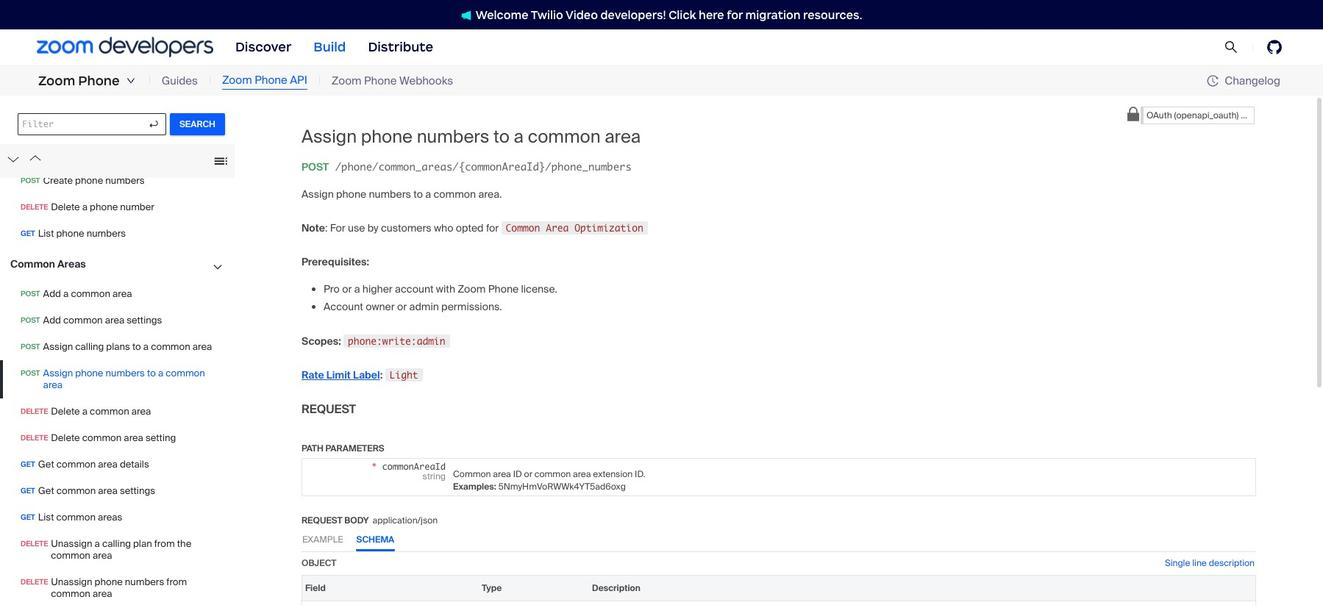 Task type: vqa. For each thing, say whether or not it's contained in the screenshot.
details.
no



Task type: locate. For each thing, give the bounding box(es) containing it.
2 request from the top
[[302, 515, 343, 527]]

1 horizontal spatial zoom
[[222, 73, 252, 88]]

2 horizontal spatial phone
[[364, 73, 397, 88]]

here
[[699, 8, 724, 22]]

1 zoom from the left
[[38, 73, 75, 89]]

video
[[566, 8, 598, 22]]

webhooks
[[400, 73, 453, 88]]

phone inside 'link'
[[364, 73, 397, 88]]

field
[[305, 582, 326, 594]]

request for request body application/json
[[302, 515, 343, 527]]

phone
[[78, 73, 120, 89], [255, 73, 287, 88], [364, 73, 397, 88]]

0 horizontal spatial phone
[[78, 73, 120, 89]]

zoom
[[38, 73, 75, 89], [222, 73, 252, 88], [332, 73, 362, 88]]

phone left webhooks
[[364, 73, 397, 88]]

2 zoom from the left
[[222, 73, 252, 88]]

zoom phone api link
[[222, 72, 307, 90]]

1 vertical spatial request
[[302, 515, 343, 527]]

2 horizontal spatial zoom
[[332, 73, 362, 88]]

single
[[1165, 557, 1191, 569]]

request left body
[[302, 515, 343, 527]]

guides
[[162, 73, 198, 88]]

zoom for zoom phone
[[38, 73, 75, 89]]

welcome twilio video developers! click here for migration resources.
[[476, 8, 862, 22]]

application/json
[[373, 515, 438, 527]]

zoom for zoom phone api
[[222, 73, 252, 88]]

0 horizontal spatial zoom
[[38, 73, 75, 89]]

api
[[290, 73, 307, 88]]

1 phone from the left
[[78, 73, 120, 89]]

phone left the "down" icon
[[78, 73, 120, 89]]

3 zoom from the left
[[332, 73, 362, 88]]

2 phone from the left
[[255, 73, 287, 88]]

single line description
[[1165, 557, 1255, 569]]

history image
[[1207, 75, 1219, 87]]

path parameters
[[302, 443, 384, 454]]

phone left api
[[255, 73, 287, 88]]

search image
[[1225, 40, 1238, 54]]

notification image
[[461, 10, 476, 20], [461, 10, 471, 20]]

welcome
[[476, 8, 529, 22]]

zoom phone
[[38, 73, 120, 89]]

zoom inside 'link'
[[332, 73, 362, 88]]

0 vertical spatial request
[[302, 401, 356, 417]]

request
[[302, 401, 356, 417], [302, 515, 343, 527]]

request up path parameters
[[302, 401, 356, 417]]

3 phone from the left
[[364, 73, 397, 88]]

1 request from the top
[[302, 401, 356, 417]]

1 horizontal spatial phone
[[255, 73, 287, 88]]

github image
[[1268, 40, 1282, 54]]

twilio
[[531, 8, 563, 22]]



Task type: describe. For each thing, give the bounding box(es) containing it.
zoom phone api
[[222, 73, 307, 88]]

guides link
[[162, 73, 198, 89]]

request body application/json
[[302, 515, 438, 527]]

welcome twilio video developers! click here for migration resources. link
[[446, 7, 877, 22]]

phone for zoom phone webhooks
[[364, 73, 397, 88]]

zoom phone webhooks
[[332, 73, 453, 88]]

zoom developer logo image
[[37, 37, 213, 57]]

path
[[302, 443, 324, 454]]

migration
[[746, 8, 801, 22]]

history image
[[1207, 75, 1225, 87]]

zoom for zoom phone webhooks
[[332, 73, 362, 88]]

down image
[[126, 77, 135, 85]]

click
[[669, 8, 696, 22]]

github image
[[1268, 40, 1282, 54]]

type
[[482, 582, 502, 594]]

changelog link
[[1207, 73, 1281, 88]]

parameters
[[326, 443, 384, 454]]

description
[[1209, 557, 1255, 569]]

body
[[345, 515, 369, 527]]

changelog
[[1225, 73, 1281, 88]]

for
[[727, 8, 743, 22]]

phone for zoom phone api
[[255, 73, 287, 88]]

request for request
[[302, 401, 356, 417]]

developers!
[[601, 8, 666, 22]]

resources.
[[803, 8, 862, 22]]

zoom phone webhooks link
[[332, 73, 453, 89]]

line
[[1193, 557, 1207, 569]]

phone for zoom phone
[[78, 73, 120, 89]]

object
[[302, 557, 336, 569]]

search image
[[1225, 40, 1238, 54]]



